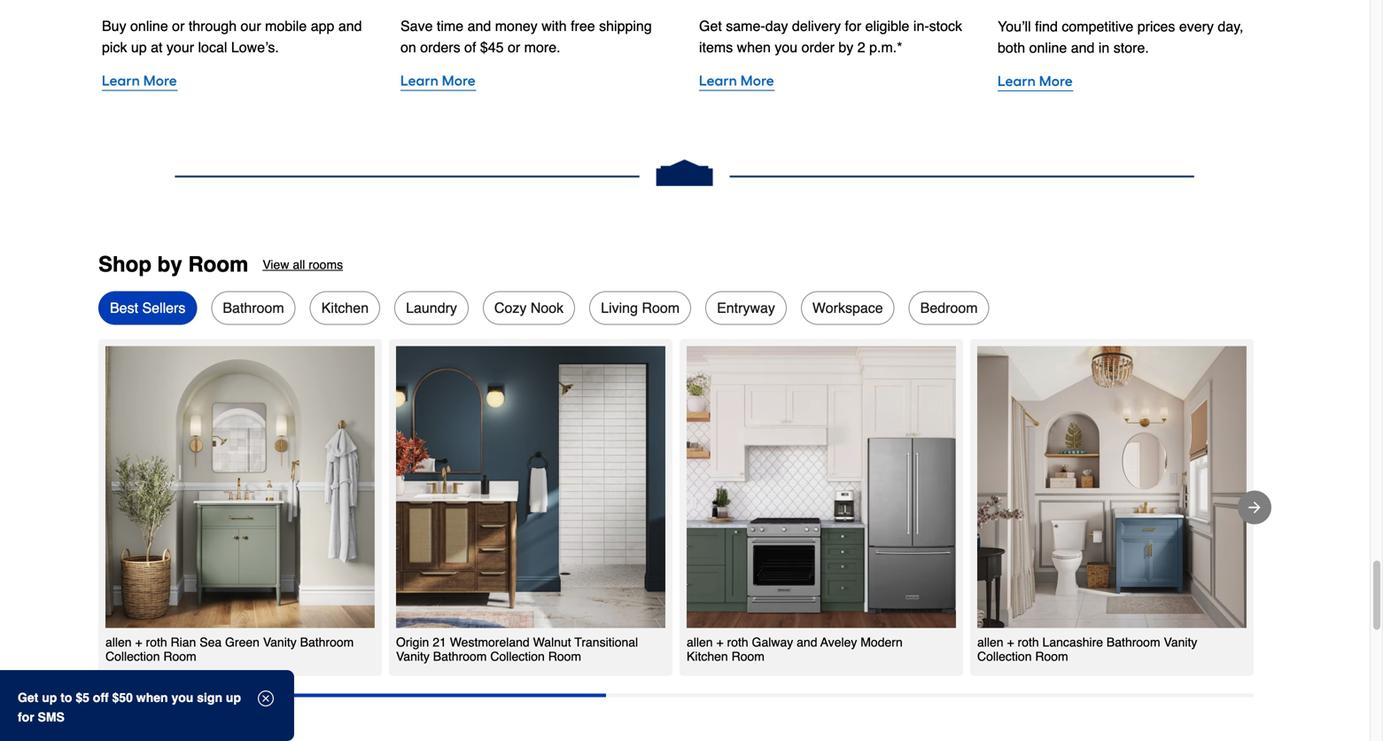 Task type: vqa. For each thing, say whether or not it's contained in the screenshot.
right you
yes



Task type: locate. For each thing, give the bounding box(es) containing it.
store.
[[1114, 40, 1150, 56]]

bathroom inside rian sea green vanity bathroom collection
[[300, 635, 354, 650]]

you'll find competitive prices every day, both online and in store.
[[998, 18, 1244, 56]]

2 horizontal spatial roth
[[1018, 635, 1040, 650]]

0 horizontal spatial get
[[18, 691, 38, 705]]

you
[[775, 39, 798, 56], [172, 691, 194, 705]]

off
[[93, 691, 109, 705]]

same-
[[726, 18, 766, 34]]

in
[[1099, 40, 1110, 56]]

3 + from the left
[[1008, 635, 1015, 650]]

transitional
[[575, 635, 638, 650]]

+ for lancashire
[[1008, 635, 1015, 650]]

2 allen from the left
[[687, 635, 713, 650]]

kitchen up find your next project heading on the bottom of page
[[687, 650, 728, 664]]

1 horizontal spatial allen
[[687, 635, 713, 650]]

roth for galway
[[727, 635, 749, 650]]

for left sms
[[18, 710, 34, 724]]

online
[[130, 18, 168, 34], [1030, 40, 1068, 56]]

stock
[[930, 18, 963, 34]]

modern
[[861, 635, 903, 650]]

1 vertical spatial when
[[136, 691, 168, 705]]

0 horizontal spatial online
[[130, 18, 168, 34]]

1 horizontal spatial kitchen
[[687, 650, 728, 664]]

allen left "lancashire" on the bottom right of page
[[978, 635, 1004, 650]]

up right "sign"
[[226, 691, 241, 705]]

shipping
[[599, 18, 652, 34]]

bedroom
[[921, 299, 978, 316]]

2 + from the left
[[717, 635, 724, 650]]

eligible
[[866, 18, 910, 34]]

nook
[[531, 299, 564, 316]]

and right app
[[339, 18, 362, 34]]

local
[[198, 39, 227, 56]]

learn more image for more.
[[401, 69, 671, 94]]

get inside get up to $5 off $50 when you sign up for sms
[[18, 691, 38, 705]]

collection for rian
[[105, 650, 160, 664]]

orders
[[420, 39, 461, 56]]

allen + roth left galway on the bottom of the page
[[687, 635, 749, 650]]

3 roth from the left
[[1018, 635, 1040, 650]]

0 horizontal spatial you
[[172, 691, 194, 705]]

and left aveley
[[797, 635, 818, 650]]

for inside get same-day delivery for eligible in-stock items when you order by 2 p.m.*
[[845, 18, 862, 34]]

bathroom
[[223, 299, 284, 316], [300, 635, 354, 650], [1107, 635, 1161, 650], [433, 650, 487, 664]]

more.
[[525, 39, 561, 56]]

or
[[172, 18, 185, 34], [508, 39, 521, 56]]

lancashire bathroom vanity collection
[[978, 635, 1198, 664]]

0 vertical spatial kitchen
[[322, 299, 369, 316]]

roth for rian
[[146, 635, 167, 650]]

rian
[[171, 635, 196, 650]]

2 collection from the left
[[491, 650, 545, 664]]

buy online or through our mobile app and pick up at your local lowe's.
[[102, 18, 362, 56]]

learn more image down lowe's. in the left top of the page
[[102, 69, 372, 94]]

0 horizontal spatial vanity
[[263, 635, 297, 650]]

roth
[[146, 635, 167, 650], [727, 635, 749, 650], [1018, 635, 1040, 650]]

1 horizontal spatial online
[[1030, 40, 1068, 56]]

room for galway and aveley modern kitchen
[[728, 650, 765, 664]]

allen for galway and aveley modern kitchen
[[687, 635, 713, 650]]

0 horizontal spatial kitchen
[[322, 299, 369, 316]]

or inside save time and money with free shipping on orders of $45 or more.
[[508, 39, 521, 56]]

+ left galway on the bottom of the page
[[717, 635, 724, 650]]

allen + roth left "rian"
[[105, 635, 167, 650]]

1 horizontal spatial up
[[131, 39, 147, 56]]

p.m.*
[[870, 39, 903, 56]]

learn more image down store.
[[998, 69, 1269, 94]]

get
[[699, 18, 722, 34], [18, 691, 38, 705]]

1 + from the left
[[135, 635, 142, 650]]

for
[[845, 18, 862, 34], [18, 710, 34, 724]]

by
[[839, 39, 854, 56], [157, 252, 182, 277]]

0 vertical spatial get
[[699, 18, 722, 34]]

0 horizontal spatial or
[[172, 18, 185, 34]]

up
[[131, 39, 147, 56], [42, 691, 57, 705], [226, 691, 241, 705]]

2 horizontal spatial allen
[[978, 635, 1004, 650]]

0 vertical spatial when
[[737, 39, 771, 56]]

buy
[[102, 18, 126, 34]]

collection inside rian sea green vanity bathroom collection
[[105, 650, 160, 664]]

1 allen from the left
[[105, 635, 132, 650]]

2 horizontal spatial collection
[[978, 650, 1032, 664]]

collection
[[105, 650, 160, 664], [491, 650, 545, 664], [978, 650, 1032, 664]]

1 vertical spatial by
[[157, 252, 182, 277]]

0 horizontal spatial roth
[[146, 635, 167, 650]]

app
[[311, 18, 335, 34]]

1 horizontal spatial vanity
[[396, 650, 430, 664]]

1 horizontal spatial collection
[[491, 650, 545, 664]]

vanity inside rian sea green vanity bathroom collection
[[263, 635, 297, 650]]

bathroom down 21
[[433, 650, 487, 664]]

learn more image down more.
[[401, 69, 671, 94]]

when
[[737, 39, 771, 56], [136, 691, 168, 705]]

or down money on the top
[[508, 39, 521, 56]]

1 horizontal spatial or
[[508, 39, 521, 56]]

2 horizontal spatial +
[[1008, 635, 1015, 650]]

0 vertical spatial by
[[839, 39, 854, 56]]

view all rooms
[[263, 257, 343, 272]]

3 allen from the left
[[978, 635, 1004, 650]]

for inside get up to $5 off $50 when you sign up for sms
[[18, 710, 34, 724]]

collection for westmoreland
[[491, 650, 545, 664]]

online down the find
[[1030, 40, 1068, 56]]

0 vertical spatial for
[[845, 18, 862, 34]]

roth left "lancashire" on the bottom right of page
[[1018, 635, 1040, 650]]

get up items
[[699, 18, 722, 34]]

kitchen down the rooms
[[322, 299, 369, 316]]

get up to $5 off $50 when you sign up for sms
[[18, 691, 241, 724]]

roth left galway on the bottom of the page
[[727, 635, 749, 650]]

up inside buy online or through our mobile app and pick up at your local lowe's.
[[131, 39, 147, 56]]

vanity for green
[[263, 635, 297, 650]]

your
[[167, 39, 194, 56]]

3 allen + roth from the left
[[978, 635, 1040, 650]]

when inside get same-day delivery for eligible in-stock items when you order by 2 p.m.*
[[737, 39, 771, 56]]

in-
[[914, 18, 930, 34]]

day
[[766, 18, 789, 34]]

green
[[225, 635, 260, 650]]

allen + roth left "lancashire" on the bottom right of page
[[978, 635, 1040, 650]]

allen + roth for lancashire bathroom vanity collection
[[978, 635, 1040, 650]]

allen
[[105, 635, 132, 650], [687, 635, 713, 650], [978, 635, 1004, 650]]

up for up
[[226, 691, 241, 705]]

+ left "rian"
[[135, 635, 142, 650]]

1 vertical spatial you
[[172, 691, 194, 705]]

0 horizontal spatial allen + roth
[[105, 635, 167, 650]]

1 horizontal spatial when
[[737, 39, 771, 56]]

room down "lancashire" on the bottom right of page
[[1032, 650, 1069, 664]]

1 collection from the left
[[105, 650, 160, 664]]

1 horizontal spatial for
[[845, 18, 862, 34]]

1 allen + roth from the left
[[105, 635, 167, 650]]

1 vertical spatial kitchen
[[687, 650, 728, 664]]

vanity for transitional
[[396, 650, 430, 664]]

when right $50 in the bottom of the page
[[136, 691, 168, 705]]

galway
[[752, 635, 794, 650]]

+ for galway
[[717, 635, 724, 650]]

or up your
[[172, 18, 185, 34]]

1 horizontal spatial you
[[775, 39, 798, 56]]

westmoreland walnut transitional vanity bathroom collection
[[396, 635, 638, 664]]

when inside get up to $5 off $50 when you sign up for sms
[[136, 691, 168, 705]]

up left to
[[42, 691, 57, 705]]

online up at
[[130, 18, 168, 34]]

2 horizontal spatial vanity
[[1164, 635, 1198, 650]]

prices
[[1138, 18, 1176, 35]]

get inside get same-day delivery for eligible in-stock items when you order by 2 p.m.*
[[699, 18, 722, 34]]

0 vertical spatial you
[[775, 39, 798, 56]]

1 vertical spatial get
[[18, 691, 38, 705]]

0 horizontal spatial up
[[42, 691, 57, 705]]

2 horizontal spatial allen + roth
[[978, 635, 1040, 650]]

living room
[[601, 299, 680, 316]]

up left at
[[131, 39, 147, 56]]

bathroom right "lancashire" on the bottom right of page
[[1107, 635, 1161, 650]]

allen up $50 in the bottom of the page
[[105, 635, 132, 650]]

get same-day delivery for eligible in-stock items when you order by 2 p.m.*
[[699, 18, 963, 56]]

0 horizontal spatial when
[[136, 691, 168, 705]]

a centered blue outline of the lowe's logo with page-divider lines extending left and right. image
[[98, 151, 1272, 196]]

you down "day"
[[775, 39, 798, 56]]

0 vertical spatial or
[[172, 18, 185, 34]]

$45
[[480, 39, 504, 56]]

0 vertical spatial online
[[130, 18, 168, 34]]

collection inside westmoreland walnut transitional vanity bathroom collection
[[491, 650, 545, 664]]

0 horizontal spatial collection
[[105, 650, 160, 664]]

allen left galway on the bottom of the page
[[687, 635, 713, 650]]

sea
[[200, 635, 222, 650]]

vanity
[[263, 635, 297, 650], [1164, 635, 1198, 650], [396, 650, 430, 664]]

galway and aveley modern kitchen
[[687, 635, 903, 664]]

learn more image down order
[[699, 69, 970, 94]]

allen + roth
[[105, 635, 167, 650], [687, 635, 749, 650], [978, 635, 1040, 650]]

2 horizontal spatial up
[[226, 691, 241, 705]]

1 roth from the left
[[146, 635, 167, 650]]

sign
[[197, 691, 223, 705]]

and up of
[[468, 18, 491, 34]]

1 horizontal spatial by
[[839, 39, 854, 56]]

0 horizontal spatial +
[[135, 635, 142, 650]]

+ left "lancashire" on the bottom right of page
[[1008, 635, 1015, 650]]

+
[[135, 635, 142, 650], [717, 635, 724, 650], [1008, 635, 1015, 650]]

room for lancashire bathroom vanity collection
[[1032, 650, 1069, 664]]

and left the 'in'
[[1072, 40, 1095, 56]]

room
[[188, 252, 249, 277], [642, 299, 680, 316], [160, 650, 197, 664], [545, 650, 582, 664], [728, 650, 765, 664], [1032, 650, 1069, 664]]

1 horizontal spatial +
[[717, 635, 724, 650]]

sellers
[[142, 299, 186, 316]]

roth left "rian"
[[146, 635, 167, 650]]

scrollbar
[[98, 693, 606, 697]]

and inside save time and money with free shipping on orders of $45 or more.
[[468, 18, 491, 34]]

room down "rian"
[[160, 650, 197, 664]]

and
[[339, 18, 362, 34], [468, 18, 491, 34], [1072, 40, 1095, 56], [797, 635, 818, 650]]

get up sms
[[18, 691, 38, 705]]

1 horizontal spatial allen + roth
[[687, 635, 749, 650]]

online inside you'll find competitive prices every day, both online and in store.
[[1030, 40, 1068, 56]]

both
[[998, 40, 1026, 56]]

for up 2 in the top of the page
[[845, 18, 862, 34]]

you inside get up to $5 off $50 when you sign up for sms
[[172, 691, 194, 705]]

delivery
[[792, 18, 841, 34]]

kitchen
[[322, 299, 369, 316], [687, 650, 728, 664]]

you left "sign"
[[172, 691, 194, 705]]

bathroom right green at the bottom left of the page
[[300, 635, 354, 650]]

by up sellers
[[157, 252, 182, 277]]

2 roth from the left
[[727, 635, 749, 650]]

walnut
[[533, 635, 572, 650]]

1 vertical spatial for
[[18, 710, 34, 724]]

origin 21
[[396, 635, 447, 650]]

learn more image
[[102, 69, 372, 94], [401, 69, 671, 94], [699, 69, 970, 94], [998, 69, 1269, 94]]

room right 'living'
[[642, 299, 680, 316]]

room down galway on the bottom of the page
[[728, 650, 765, 664]]

1 vertical spatial online
[[1030, 40, 1068, 56]]

when down same-
[[737, 39, 771, 56]]

room down walnut
[[545, 650, 582, 664]]

1 horizontal spatial get
[[699, 18, 722, 34]]

3 collection from the left
[[978, 650, 1032, 664]]

2 allen + roth from the left
[[687, 635, 749, 650]]

0 horizontal spatial for
[[18, 710, 34, 724]]

by left 2 in the top of the page
[[839, 39, 854, 56]]

get for get same-day delivery for eligible in-stock items when you order by 2 p.m.*
[[699, 18, 722, 34]]

0 horizontal spatial allen
[[105, 635, 132, 650]]

living
[[601, 299, 638, 316]]

sms
[[38, 710, 65, 724]]

vanity inside westmoreland walnut transitional vanity bathroom collection
[[396, 650, 430, 664]]

1 horizontal spatial roth
[[727, 635, 749, 650]]

1 vertical spatial or
[[508, 39, 521, 56]]



Task type: describe. For each thing, give the bounding box(es) containing it.
0 horizontal spatial by
[[157, 252, 182, 277]]

westmoreland
[[450, 635, 530, 650]]

allen for rian sea green vanity bathroom collection
[[105, 635, 132, 650]]

view all rooms link
[[263, 252, 343, 277]]

up for online
[[131, 39, 147, 56]]

lowe's.
[[231, 39, 279, 56]]

2
[[858, 39, 866, 56]]

mobile
[[265, 18, 307, 34]]

vanity inside lancashire bathroom vanity collection
[[1164, 635, 1198, 650]]

every
[[1180, 18, 1215, 35]]

room for westmoreland walnut transitional vanity bathroom collection
[[545, 650, 582, 664]]

save time and money with free shipping on orders of $45 or more.
[[401, 18, 652, 56]]

you'll
[[998, 18, 1032, 35]]

allen + roth for rian sea green vanity bathroom collection
[[105, 635, 167, 650]]

our
[[241, 18, 261, 34]]

day,
[[1218, 18, 1244, 35]]

laundry
[[406, 299, 457, 316]]

pick
[[102, 39, 127, 56]]

all
[[293, 257, 305, 272]]

rian sea green vanity bathroom collection
[[105, 635, 354, 664]]

learn more image for local
[[102, 69, 372, 94]]

find
[[1036, 18, 1058, 35]]

and inside you'll find competitive prices every day, both online and in store.
[[1072, 40, 1095, 56]]

time
[[437, 18, 464, 34]]

to
[[60, 691, 72, 705]]

free
[[571, 18, 595, 34]]

through
[[189, 18, 237, 34]]

bathroom down view on the top
[[223, 299, 284, 316]]

$50
[[112, 691, 133, 705]]

items
[[699, 39, 733, 56]]

shop by room
[[98, 252, 249, 277]]

origin
[[396, 635, 429, 650]]

of
[[465, 39, 476, 56]]

order
[[802, 39, 835, 56]]

room for rian sea green vanity bathroom collection
[[160, 650, 197, 664]]

bathroom inside westmoreland walnut transitional vanity bathroom collection
[[433, 650, 487, 664]]

room left view on the top
[[188, 252, 249, 277]]

best
[[110, 299, 138, 316]]

best sellers
[[110, 299, 186, 316]]

you inside get same-day delivery for eligible in-stock items when you order by 2 p.m.*
[[775, 39, 798, 56]]

save
[[401, 18, 433, 34]]

roth for lancashire
[[1018, 635, 1040, 650]]

+ for rian
[[135, 635, 142, 650]]

rooms
[[309, 257, 343, 272]]

at
[[151, 39, 163, 56]]

aveley
[[821, 635, 858, 650]]

with
[[542, 18, 567, 34]]

allen for lancashire bathroom vanity collection
[[978, 635, 1004, 650]]

cozy nook
[[495, 299, 564, 316]]

cozy
[[495, 299, 527, 316]]

entryway
[[717, 299, 776, 316]]

lancashire
[[1043, 635, 1104, 650]]

learn more image for by
[[699, 69, 970, 94]]

and inside buy online or through our mobile app and pick up at your local lowe's.
[[339, 18, 362, 34]]

competitive
[[1062, 18, 1134, 35]]

get for get up to $5 off $50 when you sign up for sms
[[18, 691, 38, 705]]

or inside buy online or through our mobile app and pick up at your local lowe's.
[[172, 18, 185, 34]]

money
[[495, 18, 538, 34]]

find your next project heading
[[98, 736, 1272, 741]]

view
[[263, 257, 289, 272]]

allen + roth for galway and aveley modern kitchen
[[687, 635, 749, 650]]

by inside get same-day delivery for eligible in-stock items when you order by 2 p.m.*
[[839, 39, 854, 56]]

workspace
[[813, 299, 884, 316]]

online inside buy online or through our mobile app and pick up at your local lowe's.
[[130, 18, 168, 34]]

and inside 'galway and aveley modern kitchen'
[[797, 635, 818, 650]]

bathroom inside lancashire bathroom vanity collection
[[1107, 635, 1161, 650]]

kitchen inside 'galway and aveley modern kitchen'
[[687, 650, 728, 664]]

on
[[401, 39, 416, 56]]

$5
[[76, 691, 89, 705]]

arrow right image
[[1246, 498, 1264, 516]]

collection inside lancashire bathroom vanity collection
[[978, 650, 1032, 664]]

21
[[433, 635, 447, 650]]

shop
[[98, 252, 152, 277]]



